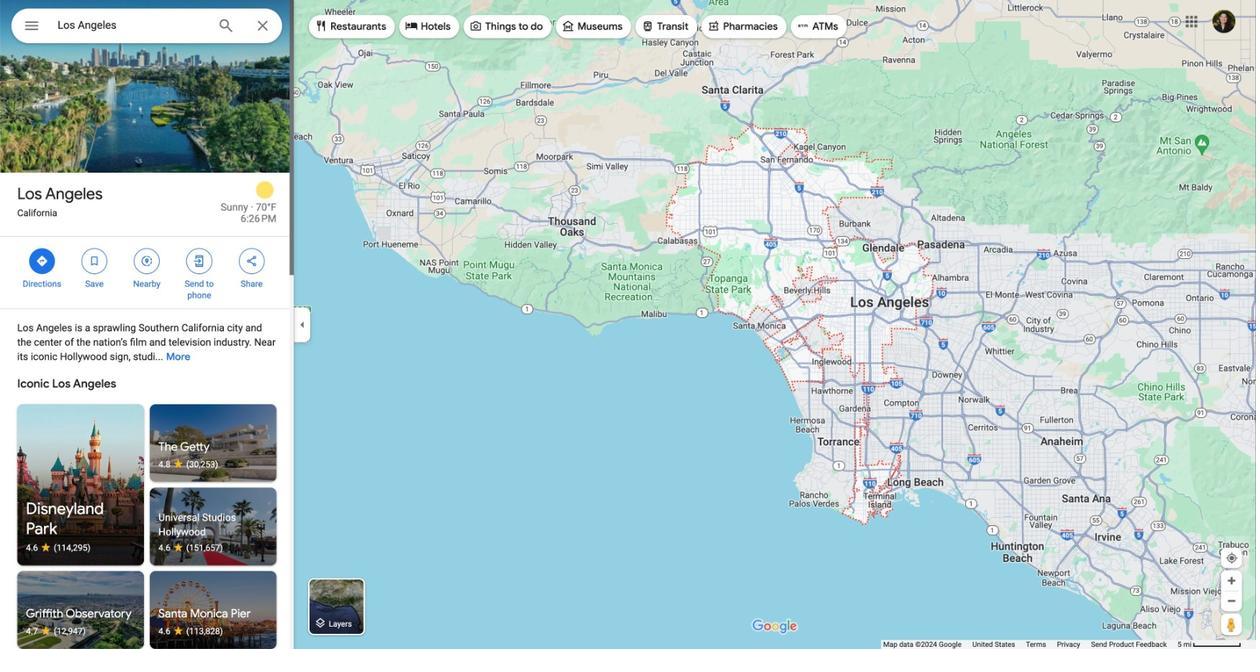 Task type: vqa. For each thing, say whether or not it's contained in the screenshot.
rightmost 20
no



Task type: locate. For each thing, give the bounding box(es) containing it.
griffith observatory · 4.7 stars · 12,947 reviews · planetarium, telescopes & city views image
[[17, 571, 144, 649]]

main content
[[0, 0, 294, 649]]

los angeles weather image
[[253, 179, 276, 202]]

show your location image
[[1225, 552, 1238, 565]]

google account: lina lukyantseva  
(lina@adept.ai) image
[[1213, 10, 1236, 33]]

show street view coverage image
[[1221, 614, 1242, 635]]

None search field
[[12, 9, 282, 47]]

disneyland park · 4.6 stars · 114,295 reviews · famed amusement park with 8 themed lands image
[[17, 404, 144, 566]]

none search field inside google maps element
[[12, 9, 282, 47]]

universal studios hollywood · 4.6 stars · 151,657 reviews · big movie-themed amusement park image
[[150, 488, 276, 566]]

google maps element
[[0, 0, 1256, 649]]

zoom out image
[[1226, 596, 1237, 607]]

none field inside los angeles field
[[58, 17, 206, 34]]

Los Angeles field
[[12, 9, 282, 47]]

None field
[[58, 17, 206, 34]]

zoom in image
[[1226, 576, 1237, 586]]



Task type: describe. For each thing, give the bounding box(es) containing it.
actions for los angeles region
[[0, 237, 294, 309]]

collapse side panel image
[[294, 317, 310, 333]]

the getty · 4.8 stars · 30,253 reviews · celebrated free venue for art exhibits image
[[150, 404, 276, 482]]

santa monica pier · 4.6 stars · 113,828 reviews · popular landmark for rides & restaurants image
[[150, 571, 276, 649]]



